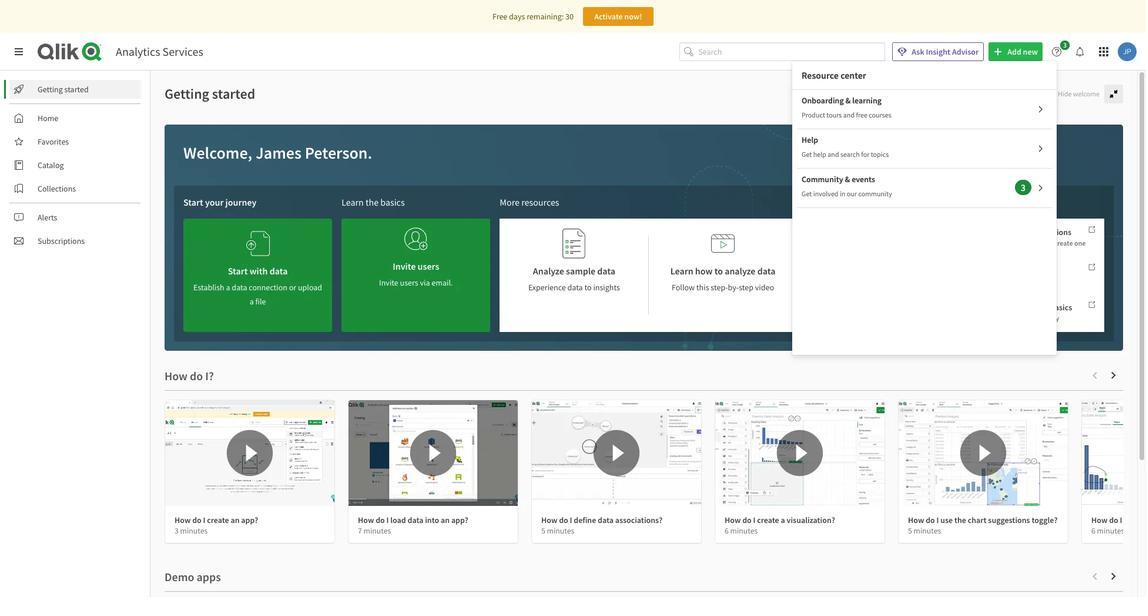 Task type: describe. For each thing, give the bounding box(es) containing it.
video
[[755, 282, 774, 293]]

center
[[841, 69, 866, 81]]

do for how do i define data associations?
[[559, 515, 568, 526]]

how for how do i use the chart suggestions toggle?
[[908, 515, 924, 526]]

minutes inside how do i create a visualization? 6 minutes
[[731, 526, 758, 536]]

navigation pane element
[[0, 75, 150, 255]]

peterson.
[[305, 142, 372, 163]]

3 button
[[1048, 41, 1074, 61]]

with inside 'get started with visualizations learn about apps and how to create one'
[[1006, 227, 1022, 237]]

get inside 'get started with visualizations learn about apps and how to create one'
[[965, 227, 977, 237]]

how do i define data associations? element
[[541, 515, 663, 526]]

community
[[859, 189, 892, 198]]

get inside the community & events get involved in our community
[[802, 189, 812, 198]]

topics
[[871, 150, 889, 159]]

hide welcome
[[1058, 89, 1100, 98]]

0 vertical spatial your
[[205, 196, 224, 208]]

services
[[163, 44, 203, 59]]

data down sample
[[568, 282, 583, 293]]

i for how do i use the chart suggestions toggle?
[[937, 515, 939, 526]]

analyze sample data image
[[563, 228, 586, 259]]

learn how to analyze data image
[[711, 228, 735, 259]]

catalog
[[38, 160, 64, 170]]

collections
[[38, 183, 76, 194]]

journey inside onboarding beyond the basics continue your learning journey
[[1036, 314, 1060, 323]]

help
[[813, 150, 827, 159]]

1 horizontal spatial started
[[212, 85, 255, 103]]

create inside 'get started with visualizations learn about apps and how to create one'
[[1054, 239, 1073, 247]]

do for how do i load data into an app?
[[376, 515, 385, 526]]

get started with visualizations learn about apps and how to create one
[[965, 227, 1086, 247]]

learn how to analyze data follow this step-by-step video
[[671, 265, 776, 293]]

free
[[856, 111, 868, 119]]

how do i use the chart suggestions toggle? element
[[908, 515, 1058, 526]]

sample
[[566, 265, 596, 277]]

app? inside how do i create an app? 3 minutes
[[241, 515, 258, 526]]

in
[[840, 189, 846, 198]]

one
[[1075, 239, 1086, 247]]

or
[[289, 282, 296, 293]]

start with data image
[[246, 228, 270, 259]]

0 vertical spatial invite
[[393, 260, 416, 272]]

start with data establish a data connection or upload a file
[[193, 265, 322, 307]]

i for how do i interac
[[1120, 515, 1123, 526]]

establish
[[193, 282, 224, 293]]

how do i create an app? element
[[175, 515, 258, 526]]

upload
[[298, 282, 322, 293]]

welcome, james peterson. main content
[[151, 71, 1146, 597]]

remaining:
[[527, 11, 564, 22]]

visualizations
[[1023, 227, 1072, 237]]

getting inside welcome, james peterson. main content
[[165, 85, 209, 103]]

tours
[[827, 111, 842, 119]]

how do i load data into an app? 7 minutes
[[358, 515, 468, 536]]

5 inside how do i define data associations? 5 minutes
[[541, 526, 545, 536]]

basics inside onboarding beyond the basics continue your learning journey
[[1051, 302, 1073, 313]]

6 inside how do i create a visualization? 6 minutes
[[725, 526, 729, 536]]

do for how do i create a visualization?
[[743, 515, 752, 526]]

your inside onboarding beyond the basics continue your learning journey
[[994, 314, 1008, 323]]

into
[[425, 515, 439, 526]]

data inside learn how to analyze data follow this step-by-step video
[[758, 265, 776, 277]]

0 vertical spatial journey
[[226, 196, 257, 208]]

welcome
[[1073, 89, 1100, 98]]

step
[[739, 282, 754, 293]]

create for how do i create a visualization?
[[757, 515, 779, 526]]

how for how do i create an app?
[[175, 515, 191, 526]]

resource
[[802, 69, 839, 81]]

getting started link
[[9, 80, 141, 99]]

3 inside dropdown button
[[1063, 41, 1067, 49]]

james
[[256, 142, 302, 163]]

how do i define data associations? 5 minutes
[[541, 515, 663, 536]]

resources
[[522, 196, 559, 208]]

create for how do i create an app?
[[207, 515, 229, 526]]

& for community
[[845, 174, 850, 185]]

how inside 'get started with visualizations learn about apps and how to create one'
[[1032, 239, 1045, 247]]

email.
[[432, 277, 453, 288]]

1 vertical spatial a
[[250, 296, 254, 307]]

alerts
[[38, 212, 57, 223]]

data inside how do i define data associations? 5 minutes
[[598, 515, 614, 526]]

our
[[847, 189, 857, 198]]

how do i use the chart suggestions toggle? 5 minutes
[[908, 515, 1058, 536]]

advisor
[[952, 46, 979, 57]]

via
[[420, 277, 430, 288]]

how do i create an app? image
[[165, 400, 335, 506]]

i for how do i create a visualization?
[[753, 515, 756, 526]]

this
[[697, 282, 709, 293]]

courses
[[869, 111, 892, 119]]

to inside learn how to analyze data follow this step-by-step video
[[715, 265, 723, 277]]

minutes inside how do i define data associations? 5 minutes
[[547, 526, 575, 536]]

with inside start with data establish a data connection or upload a file
[[250, 265, 268, 277]]

data up connection
[[270, 265, 288, 277]]

learning inside onboarding beyond the basics continue your learning journey
[[1010, 314, 1035, 323]]

file
[[255, 296, 266, 307]]

for
[[861, 150, 870, 159]]

community & events get involved in our community
[[802, 174, 892, 198]]

home
[[38, 113, 58, 123]]

more
[[500, 196, 520, 208]]

do for how do i interac
[[1109, 515, 1119, 526]]

favorites
[[38, 136, 69, 147]]

start for your
[[183, 196, 203, 208]]

how do i interact with visualizations? element
[[1092, 515, 1146, 526]]

data left connection
[[232, 282, 247, 293]]

interac
[[1124, 515, 1146, 526]]

experience
[[528, 282, 566, 293]]

free days remaining: 30
[[493, 11, 574, 22]]

visualization?
[[787, 515, 835, 526]]

load
[[391, 515, 406, 526]]

and inside help get help and search for topics
[[828, 150, 839, 159]]

home link
[[9, 109, 141, 128]]

how do i use the chart suggestions toggle? image
[[899, 400, 1068, 506]]

searchbar element
[[680, 42, 886, 61]]

activate now!
[[594, 11, 642, 22]]

how for how do i define data associations?
[[541, 515, 558, 526]]

data inside how do i load data into an app? 7 minutes
[[408, 515, 424, 526]]

7
[[358, 526, 362, 536]]

suggestions
[[988, 515, 1030, 526]]

define
[[574, 515, 596, 526]]

get inside help get help and search for topics
[[802, 150, 812, 159]]

a for start
[[226, 282, 230, 293]]

free
[[493, 11, 508, 22]]

welcome,
[[183, 142, 252, 163]]

the inside how do i use the chart suggestions toggle? 5 minutes
[[955, 515, 967, 526]]

6 inside how do i interac 6 minutes
[[1092, 526, 1096, 536]]

1 vertical spatial invite
[[379, 277, 399, 288]]

associations?
[[615, 515, 663, 526]]

help get help and search for topics
[[802, 135, 889, 159]]

how do i create a visualization? element
[[725, 515, 835, 526]]

analyze
[[533, 265, 564, 277]]

chart
[[968, 515, 987, 526]]



Task type: vqa. For each thing, say whether or not it's contained in the screenshot.
3 dropdown button
yes



Task type: locate. For each thing, give the bounding box(es) containing it.
start down welcome,
[[183, 196, 203, 208]]

do inside how do i create an app? 3 minutes
[[192, 515, 202, 526]]

basics right beyond
[[1051, 302, 1073, 313]]

beyond
[[1009, 302, 1036, 313]]

invite left via
[[379, 277, 399, 288]]

connection
[[249, 282, 287, 293]]

alerts link
[[9, 208, 141, 227]]

to down visualizations
[[1047, 239, 1053, 247]]

minutes inside how do i use the chart suggestions toggle? 5 minutes
[[914, 526, 941, 536]]

a left the 'file'
[[250, 296, 254, 307]]

i inside how do i interac 6 minutes
[[1120, 515, 1123, 526]]

3 how from the left
[[541, 515, 558, 526]]

2 app? from the left
[[451, 515, 468, 526]]

ask
[[912, 46, 925, 57]]

i inside how do i create an app? 3 minutes
[[203, 515, 205, 526]]

data left into
[[408, 515, 424, 526]]

resource center
[[802, 69, 866, 81]]

how inside how do i define data associations? 5 minutes
[[541, 515, 558, 526]]

0 vertical spatial onboarding
[[802, 95, 844, 106]]

a right establish
[[226, 282, 230, 293]]

invite
[[393, 260, 416, 272], [379, 277, 399, 288]]

do inside how do i create a visualization? 6 minutes
[[743, 515, 752, 526]]

1 horizontal spatial 5
[[908, 526, 912, 536]]

create inside how do i create a visualization? 6 minutes
[[757, 515, 779, 526]]

2 do from the left
[[376, 515, 385, 526]]

1 horizontal spatial learning
[[1010, 314, 1035, 323]]

learn down peterson.
[[342, 196, 364, 208]]

activate
[[594, 11, 623, 22]]

2 horizontal spatial the
[[1037, 302, 1049, 313]]

1 minutes from the left
[[180, 526, 208, 536]]

how do i interact with visualizations? image
[[1082, 400, 1146, 506]]

3 down how do i create an app? 'element'
[[175, 526, 179, 536]]

onboarding for onboarding & learning
[[802, 95, 844, 106]]

and left the free
[[844, 111, 855, 119]]

0 vertical spatial and
[[844, 111, 855, 119]]

2 vertical spatial and
[[1019, 239, 1031, 247]]

0 horizontal spatial basics
[[381, 196, 405, 208]]

add new
[[1008, 46, 1038, 57]]

minutes inside how do i create an app? 3 minutes
[[180, 526, 208, 536]]

users up via
[[418, 260, 439, 272]]

1 horizontal spatial an
[[441, 515, 450, 526]]

0 vertical spatial with
[[1006, 227, 1022, 237]]

2 6 from the left
[[1092, 526, 1096, 536]]

1 app? from the left
[[241, 515, 258, 526]]

2 horizontal spatial a
[[781, 515, 785, 526]]

1 vertical spatial onboarding
[[965, 302, 1007, 313]]

1 vertical spatial 3
[[175, 526, 179, 536]]

1 vertical spatial get
[[802, 189, 812, 198]]

do inside how do i define data associations? 5 minutes
[[559, 515, 568, 526]]

do inside how do i interac 6 minutes
[[1109, 515, 1119, 526]]

an inside how do i load data into an app? 7 minutes
[[441, 515, 450, 526]]

learn inside 'get started with visualizations learn about apps and how to create one'
[[965, 239, 982, 247]]

0 vertical spatial learning
[[853, 95, 882, 106]]

0 vertical spatial to
[[1047, 239, 1053, 247]]

1 vertical spatial with
[[250, 265, 268, 277]]

i inside how do i load data into an app? 7 minutes
[[387, 515, 389, 526]]

3
[[1063, 41, 1067, 49], [175, 526, 179, 536]]

1 vertical spatial &
[[845, 174, 850, 185]]

your down welcome,
[[205, 196, 224, 208]]

how up the "this"
[[695, 265, 713, 277]]

1 horizontal spatial 6
[[1092, 526, 1096, 536]]

1 i from the left
[[203, 515, 205, 526]]

Search text field
[[699, 42, 886, 61]]

do for how do i create an app?
[[192, 515, 202, 526]]

& down center
[[846, 95, 851, 106]]

0 horizontal spatial an
[[231, 515, 240, 526]]

analyze
[[725, 265, 756, 277]]

1 horizontal spatial getting started
[[165, 85, 255, 103]]

start for with
[[228, 265, 248, 277]]

close sidebar menu image
[[14, 47, 24, 56]]

how do i load data into an app? image
[[349, 400, 518, 506]]

do
[[192, 515, 202, 526], [376, 515, 385, 526], [559, 515, 568, 526], [743, 515, 752, 526], [926, 515, 935, 526], [1109, 515, 1119, 526]]

1 vertical spatial how
[[695, 265, 713, 277]]

getting started inside welcome, james peterson. main content
[[165, 85, 255, 103]]

product
[[802, 111, 825, 119]]

and inside 'get started with visualizations learn about apps and how to create one'
[[1019, 239, 1031, 247]]

getting started down services
[[165, 85, 255, 103]]

1 vertical spatial learning
[[1010, 314, 1035, 323]]

4 do from the left
[[743, 515, 752, 526]]

6 minutes from the left
[[1097, 526, 1125, 536]]

welcome, james peterson.
[[183, 142, 372, 163]]

4 how from the left
[[725, 515, 741, 526]]

0 vertical spatial the
[[366, 196, 379, 208]]

add new button
[[989, 42, 1043, 61]]

0 horizontal spatial a
[[226, 282, 230, 293]]

1 horizontal spatial getting
[[165, 85, 209, 103]]

do for how do i use the chart suggestions toggle?
[[926, 515, 935, 526]]

minutes
[[180, 526, 208, 536], [364, 526, 391, 536], [547, 526, 575, 536], [731, 526, 758, 536], [914, 526, 941, 536], [1097, 526, 1125, 536]]

insights
[[593, 282, 620, 293]]

6
[[725, 526, 729, 536], [1092, 526, 1096, 536]]

0 horizontal spatial started
[[64, 84, 89, 95]]

1 horizontal spatial and
[[844, 111, 855, 119]]

onboarding up product
[[802, 95, 844, 106]]

1 vertical spatial basics
[[1051, 302, 1073, 313]]

0 vertical spatial a
[[226, 282, 230, 293]]

analytics services
[[116, 44, 203, 59]]

do inside how do i load data into an app? 7 minutes
[[376, 515, 385, 526]]

how for how do i interac
[[1092, 515, 1108, 526]]

i inside how do i use the chart suggestions toggle? 5 minutes
[[937, 515, 939, 526]]

getting started
[[38, 84, 89, 95], [165, 85, 255, 103]]

1 horizontal spatial start
[[228, 265, 248, 277]]

journey
[[226, 196, 257, 208], [1036, 314, 1060, 323]]

toggle?
[[1032, 515, 1058, 526]]

to down sample
[[585, 282, 592, 293]]

data
[[270, 265, 288, 277], [598, 265, 616, 277], [758, 265, 776, 277], [232, 282, 247, 293], [568, 282, 583, 293], [408, 515, 424, 526], [598, 515, 614, 526]]

by-
[[728, 282, 739, 293]]

minutes down how do i interact with visualizations? element
[[1097, 526, 1125, 536]]

onboarding up "continue"
[[965, 302, 1007, 313]]

3 minutes from the left
[[547, 526, 575, 536]]

onboarding
[[802, 95, 844, 106], [965, 302, 1007, 313]]

2 vertical spatial get
[[965, 227, 977, 237]]

how inside learn how to analyze data follow this step-by-step video
[[695, 265, 713, 277]]

6 down how do i interact with visualizations? element
[[1092, 526, 1096, 536]]

how inside how do i use the chart suggestions toggle? 5 minutes
[[908, 515, 924, 526]]

0 horizontal spatial learning
[[853, 95, 882, 106]]

1 horizontal spatial how
[[1032, 239, 1045, 247]]

getting
[[38, 84, 63, 95], [165, 85, 209, 103]]

and inside onboarding & learning product tours and free courses
[[844, 111, 855, 119]]

1 vertical spatial users
[[400, 277, 418, 288]]

collections link
[[9, 179, 141, 198]]

with up connection
[[250, 265, 268, 277]]

about
[[984, 239, 1002, 247]]

started inside 'get started with visualizations learn about apps and how to create one'
[[979, 227, 1004, 237]]

2 horizontal spatial and
[[1019, 239, 1031, 247]]

0 horizontal spatial to
[[585, 282, 592, 293]]

& for onboarding
[[846, 95, 851, 106]]

start down start with data image on the left top
[[228, 265, 248, 277]]

subscriptions link
[[9, 232, 141, 250]]

5 i from the left
[[937, 515, 939, 526]]

0 vertical spatial &
[[846, 95, 851, 106]]

how
[[175, 515, 191, 526], [358, 515, 374, 526], [541, 515, 558, 526], [725, 515, 741, 526], [908, 515, 924, 526], [1092, 515, 1108, 526]]

how do i define data associations? image
[[532, 400, 701, 506]]

i inside how do i define data associations? 5 minutes
[[570, 515, 572, 526]]

use
[[941, 515, 953, 526]]

started inside getting started link
[[64, 84, 89, 95]]

1 horizontal spatial 3
[[1063, 41, 1067, 49]]

5 how from the left
[[908, 515, 924, 526]]

2 how from the left
[[358, 515, 374, 526]]

0 vertical spatial start
[[183, 196, 203, 208]]

learning down beyond
[[1010, 314, 1035, 323]]

to inside the analyze sample data experience data to insights
[[585, 282, 592, 293]]

4 i from the left
[[753, 515, 756, 526]]

how do i create an app? 3 minutes
[[175, 515, 258, 536]]

and right "apps"
[[1019, 239, 1031, 247]]

1 how from the left
[[175, 515, 191, 526]]

how inside how do i create a visualization? 6 minutes
[[725, 515, 741, 526]]

0 horizontal spatial your
[[205, 196, 224, 208]]

minutes down the how do i create a visualization? element
[[731, 526, 758, 536]]

2 vertical spatial a
[[781, 515, 785, 526]]

minutes inside how do i load data into an app? 7 minutes
[[364, 526, 391, 536]]

add
[[1008, 46, 1022, 57]]

learn
[[342, 196, 364, 208], [965, 239, 982, 247], [671, 265, 694, 277]]

a for how
[[781, 515, 785, 526]]

invite users image
[[404, 223, 428, 255]]

the inside onboarding beyond the basics continue your learning journey
[[1037, 302, 1049, 313]]

1 do from the left
[[192, 515, 202, 526]]

insight
[[926, 46, 951, 57]]

with up "apps"
[[1006, 227, 1022, 237]]

0 horizontal spatial onboarding
[[802, 95, 844, 106]]

minutes down define on the right of the page
[[547, 526, 575, 536]]

follow
[[672, 282, 695, 293]]

1 5 from the left
[[541, 526, 545, 536]]

analyze sample data experience data to insights
[[528, 265, 620, 293]]

a left visualization?
[[781, 515, 785, 526]]

how do i create a visualization? image
[[715, 400, 885, 506]]

0 horizontal spatial create
[[207, 515, 229, 526]]

analytics services element
[[116, 44, 203, 59]]

2 5 from the left
[[908, 526, 912, 536]]

how for how do i load data into an app?
[[358, 515, 374, 526]]

how inside how do i interac 6 minutes
[[1092, 515, 1108, 526]]

i for how do i create an app?
[[203, 515, 205, 526]]

1 horizontal spatial the
[[955, 515, 967, 526]]

hide
[[1058, 89, 1072, 98]]

0 horizontal spatial how
[[695, 265, 713, 277]]

learn the basics
[[342, 196, 405, 208]]

i inside how do i create a visualization? 6 minutes
[[753, 515, 756, 526]]

6 down the how do i create a visualization? element
[[725, 526, 729, 536]]

0 horizontal spatial 6
[[725, 526, 729, 536]]

apps
[[1003, 239, 1018, 247]]

community
[[802, 174, 843, 185]]

1 horizontal spatial onboarding
[[965, 302, 1007, 313]]

6 i from the left
[[1120, 515, 1123, 526]]

a inside how do i create a visualization? 6 minutes
[[781, 515, 785, 526]]

getting started up home link
[[38, 84, 89, 95]]

basics up 'invite users' image
[[381, 196, 405, 208]]

1 horizontal spatial a
[[250, 296, 254, 307]]

involved
[[813, 189, 839, 198]]

1 horizontal spatial app?
[[451, 515, 468, 526]]

learn left about
[[965, 239, 982, 247]]

1 vertical spatial start
[[228, 265, 248, 277]]

do inside how do i use the chart suggestions toggle? 5 minutes
[[926, 515, 935, 526]]

start your journey
[[183, 196, 257, 208]]

create inside how do i create an app? 3 minutes
[[207, 515, 229, 526]]

1 horizontal spatial basics
[[1051, 302, 1073, 313]]

learning up the free
[[853, 95, 882, 106]]

help
[[802, 135, 818, 145]]

2 i from the left
[[387, 515, 389, 526]]

4 minutes from the left
[[731, 526, 758, 536]]

learn inside learn how to analyze data follow this step-by-step video
[[671, 265, 694, 277]]

5 minutes from the left
[[914, 526, 941, 536]]

2 horizontal spatial learn
[[965, 239, 982, 247]]

new
[[1023, 46, 1038, 57]]

get
[[802, 150, 812, 159], [802, 189, 812, 198], [965, 227, 977, 237]]

how do i create a visualization? 6 minutes
[[725, 515, 835, 536]]

users
[[418, 260, 439, 272], [400, 277, 418, 288]]

getting started inside navigation pane element
[[38, 84, 89, 95]]

days
[[509, 11, 525, 22]]

activate now! link
[[583, 7, 654, 26]]

2 vertical spatial learn
[[671, 265, 694, 277]]

learn up the follow
[[671, 265, 694, 277]]

0 horizontal spatial app?
[[241, 515, 258, 526]]

data up 'video'
[[758, 265, 776, 277]]

1 horizontal spatial your
[[994, 314, 1008, 323]]

started
[[64, 84, 89, 95], [212, 85, 255, 103], [979, 227, 1004, 237]]

0 vertical spatial learn
[[342, 196, 364, 208]]

& inside the community & events get involved in our community
[[845, 174, 850, 185]]

analytics
[[116, 44, 160, 59]]

getting down services
[[165, 85, 209, 103]]

1 horizontal spatial journey
[[1036, 314, 1060, 323]]

minutes inside how do i interac 6 minutes
[[1097, 526, 1125, 536]]

a
[[226, 282, 230, 293], [250, 296, 254, 307], [781, 515, 785, 526]]

3 right new
[[1063, 41, 1067, 49]]

1 horizontal spatial learn
[[671, 265, 694, 277]]

data right define on the right of the page
[[598, 515, 614, 526]]

&
[[846, 95, 851, 106], [845, 174, 850, 185]]

5 do from the left
[[926, 515, 935, 526]]

0 horizontal spatial 3
[[175, 526, 179, 536]]

0 horizontal spatial with
[[250, 265, 268, 277]]

30
[[566, 11, 574, 22]]

1 vertical spatial learn
[[965, 239, 982, 247]]

2 horizontal spatial started
[[979, 227, 1004, 237]]

to inside 'get started with visualizations learn about apps and how to create one'
[[1047, 239, 1053, 247]]

0 horizontal spatial getting started
[[38, 84, 89, 95]]

favorites link
[[9, 132, 141, 151]]

learn for learn the basics
[[342, 196, 364, 208]]

0 horizontal spatial learn
[[342, 196, 364, 208]]

onboarding inside onboarding beyond the basics continue your learning journey
[[965, 302, 1007, 313]]

start inside start with data establish a data connection or upload a file
[[228, 265, 248, 277]]

data up insights
[[598, 265, 616, 277]]

how down visualizations
[[1032, 239, 1045, 247]]

5 inside how do i use the chart suggestions toggle? 5 minutes
[[908, 526, 912, 536]]

2 vertical spatial the
[[955, 515, 967, 526]]

1 vertical spatial to
[[715, 265, 723, 277]]

2 horizontal spatial create
[[1054, 239, 1073, 247]]

how inside how do i load data into an app? 7 minutes
[[358, 515, 374, 526]]

minutes down 'use'
[[914, 526, 941, 536]]

getting up home
[[38, 84, 63, 95]]

0 horizontal spatial start
[[183, 196, 203, 208]]

0 vertical spatial get
[[802, 150, 812, 159]]

0 horizontal spatial the
[[366, 196, 379, 208]]

1 an from the left
[[231, 515, 240, 526]]

your right "continue"
[[994, 314, 1008, 323]]

1 horizontal spatial create
[[757, 515, 779, 526]]

and right help at the right of the page
[[828, 150, 839, 159]]

how inside how do i create an app? 3 minutes
[[175, 515, 191, 526]]

0 horizontal spatial journey
[[226, 196, 257, 208]]

basics
[[381, 196, 405, 208], [1051, 302, 1073, 313]]

to
[[1047, 239, 1053, 247], [715, 265, 723, 277], [585, 282, 592, 293]]

3 do from the left
[[559, 515, 568, 526]]

app? inside how do i load data into an app? 7 minutes
[[451, 515, 468, 526]]

getting inside navigation pane element
[[38, 84, 63, 95]]

2 minutes from the left
[[364, 526, 391, 536]]

2 vertical spatial to
[[585, 282, 592, 293]]

0 horizontal spatial 5
[[541, 526, 545, 536]]

& up our
[[845, 174, 850, 185]]

learn for learn how to analyze data follow this step-by-step video
[[671, 265, 694, 277]]

minutes down how do i create an app? 'element'
[[180, 526, 208, 536]]

2 an from the left
[[441, 515, 450, 526]]

onboarding for onboarding beyond the basics
[[965, 302, 1007, 313]]

0 horizontal spatial and
[[828, 150, 839, 159]]

0 horizontal spatial getting
[[38, 84, 63, 95]]

3 inside how do i create an app? 3 minutes
[[175, 526, 179, 536]]

ask insight advisor button
[[893, 42, 984, 61]]

1 horizontal spatial to
[[715, 265, 723, 277]]

& inside onboarding & learning product tours and free courses
[[846, 95, 851, 106]]

users left via
[[400, 277, 418, 288]]

1 horizontal spatial with
[[1006, 227, 1022, 237]]

6 how from the left
[[1092, 515, 1108, 526]]

1 vertical spatial your
[[994, 314, 1008, 323]]

1 vertical spatial the
[[1037, 302, 1049, 313]]

search
[[841, 150, 860, 159]]

the
[[366, 196, 379, 208], [1037, 302, 1049, 313], [955, 515, 967, 526]]

0 vertical spatial 3
[[1063, 41, 1067, 49]]

i for how do i define data associations?
[[570, 515, 572, 526]]

hide welcome image
[[1109, 89, 1119, 99]]

i for how do i load data into an app?
[[387, 515, 389, 526]]

more resources
[[500, 196, 559, 208]]

to up step-
[[715, 265, 723, 277]]

invite down 'invite users' image
[[393, 260, 416, 272]]

3 i from the left
[[570, 515, 572, 526]]

james peterson image
[[1118, 42, 1137, 61]]

0 vertical spatial users
[[418, 260, 439, 272]]

1 vertical spatial journey
[[1036, 314, 1060, 323]]

6 do from the left
[[1109, 515, 1119, 526]]

continue
[[965, 314, 993, 323]]

1 6 from the left
[[725, 526, 729, 536]]

learning inside onboarding & learning product tours and free courses
[[853, 95, 882, 106]]

how for how do i create a visualization?
[[725, 515, 741, 526]]

onboarding inside onboarding & learning product tours and free courses
[[802, 95, 844, 106]]

an inside how do i create an app? 3 minutes
[[231, 515, 240, 526]]

0 vertical spatial how
[[1032, 239, 1045, 247]]

0 vertical spatial basics
[[381, 196, 405, 208]]

1 vertical spatial and
[[828, 150, 839, 159]]

2 horizontal spatial to
[[1047, 239, 1053, 247]]

catalog link
[[9, 156, 141, 175]]

onboarding beyond the basics continue your learning journey
[[965, 302, 1073, 323]]

step-
[[711, 282, 728, 293]]

how do i load data into an app? element
[[358, 515, 468, 526]]

subscriptions
[[38, 236, 85, 246]]

minutes right the 7
[[364, 526, 391, 536]]



